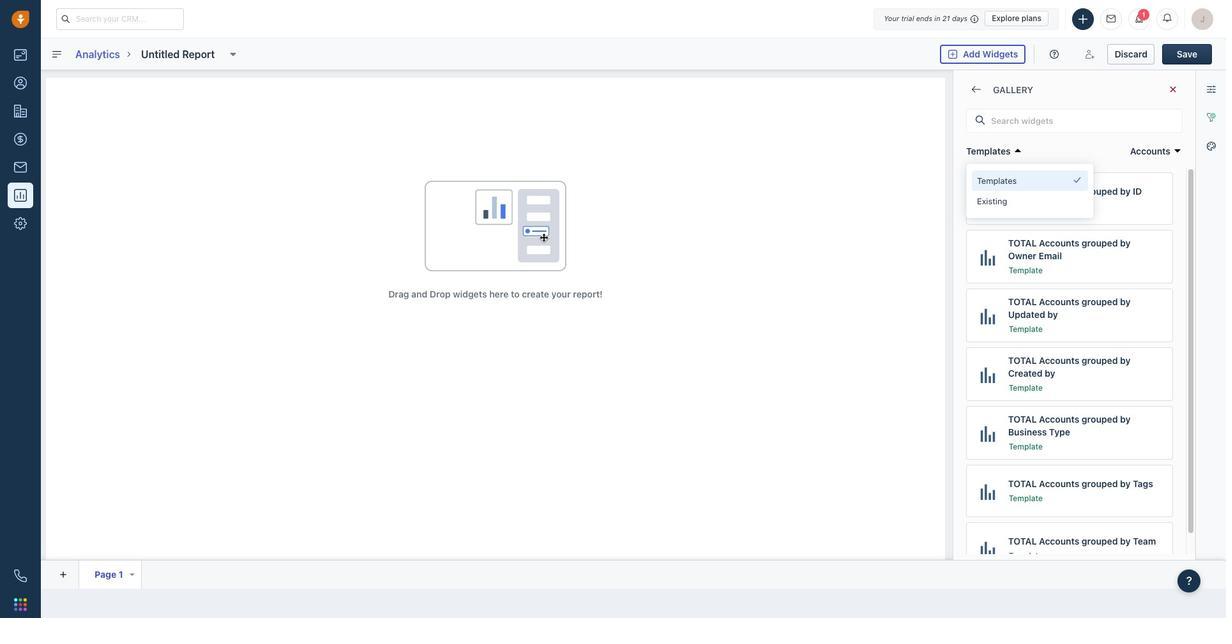 Task type: vqa. For each thing, say whether or not it's contained in the screenshot.
Your at the top
yes



Task type: describe. For each thing, give the bounding box(es) containing it.
your
[[884, 14, 900, 22]]

explore plans
[[992, 13, 1042, 23]]

explore
[[992, 13, 1020, 23]]

plans
[[1022, 13, 1042, 23]]

1
[[1142, 11, 1146, 18]]

ends
[[917, 14, 933, 22]]

your trial ends in 21 days
[[884, 14, 968, 22]]

Search your CRM... text field
[[56, 8, 184, 30]]

trial
[[902, 14, 915, 22]]

days
[[953, 14, 968, 22]]

in
[[935, 14, 941, 22]]

freshworks switcher image
[[14, 599, 27, 611]]

phone element
[[8, 564, 33, 589]]



Task type: locate. For each thing, give the bounding box(es) containing it.
explore plans link
[[985, 11, 1049, 26]]

21
[[943, 14, 951, 22]]

phone image
[[14, 570, 27, 583]]

1 link
[[1129, 8, 1151, 30]]



